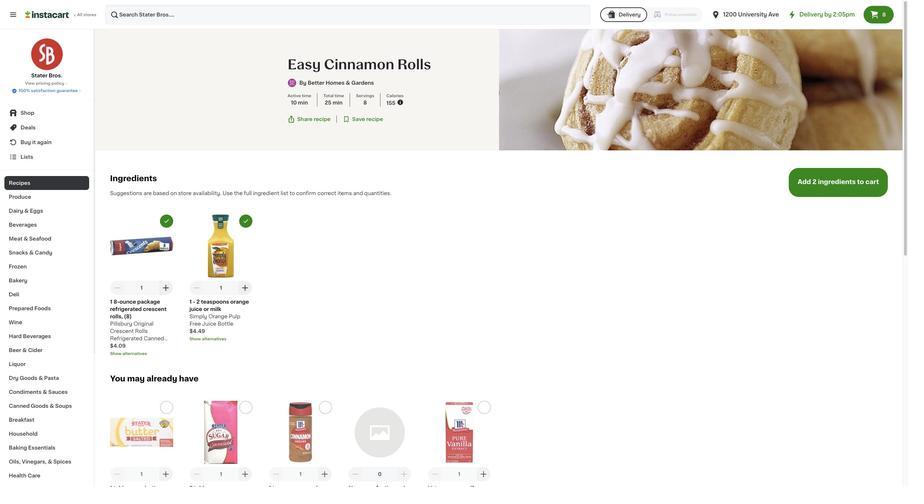 Task type: vqa. For each thing, say whether or not it's contained in the screenshot.
the middle up
no



Task type: describe. For each thing, give the bounding box(es) containing it.
10
[[291, 100, 297, 105]]

8 inside button
[[883, 12, 886, 17]]

save recipe button
[[343, 116, 383, 123]]

dairy & eggs link
[[4, 204, 89, 218]]

8 inside servings 8
[[363, 100, 367, 105]]

dough
[[128, 343, 145, 349]]

essentials
[[28, 446, 55, 451]]

100%
[[19, 89, 30, 93]]

delivery button
[[600, 7, 647, 22]]

canned inside 1 8-ounce package refrigerated crescent rolls, (8) pillsbury original crescent rolls refrigerated canned pastry dough
[[144, 336, 164, 341]]

baking
[[9, 446, 27, 451]]

cinnamon
[[324, 58, 394, 71]]

25
[[325, 100, 332, 105]]

shop
[[21, 110, 34, 116]]

dry
[[9, 376, 18, 381]]

view pricing policy link
[[25, 81, 69, 87]]

1 inside 1 - 2 teaspoons orange juice or milk simply orange pulp free juice bottle $4.49 show alternatives
[[190, 299, 192, 305]]

dairy
[[9, 208, 23, 214]]

household link
[[4, 427, 89, 441]]

instacart logo image
[[25, 10, 69, 19]]

pillsbury
[[110, 321, 132, 327]]

prepared
[[9, 306, 33, 311]]

care
[[28, 473, 40, 479]]

hard beverages link
[[4, 330, 89, 344]]

pricing
[[36, 81, 50, 86]]

(8)
[[124, 314, 132, 319]]

decrement quantity image for third increment quantity image from the left
[[351, 470, 360, 479]]

1 inside 1 8-ounce package refrigerated crescent rolls, (8) pillsbury original crescent rolls refrigerated canned pastry dough
[[110, 299, 112, 305]]

& left eggs
[[24, 208, 29, 214]]

delivery by 2:05pm
[[800, 12, 855, 17]]

buy it again link
[[4, 135, 89, 150]]

beer & cider
[[9, 348, 43, 353]]

rolls inside 1 8-ounce package refrigerated crescent rolls, (8) pillsbury original crescent rolls refrigerated canned pastry dough
[[135, 329, 148, 334]]

1200 university ave button
[[712, 4, 779, 25]]

2 inside button
[[813, 179, 817, 185]]

add 2 ingredients to cart
[[798, 179, 879, 185]]

servings 8
[[356, 94, 374, 105]]

stater bros.
[[31, 73, 62, 78]]

baking essentials link
[[4, 441, 89, 455]]

2 increment quantity image from the left
[[241, 470, 250, 479]]

dry goods & pasta
[[9, 376, 59, 381]]

homes
[[326, 80, 345, 85]]

& inside "link"
[[24, 236, 28, 241]]

suggestions
[[110, 191, 142, 196]]

pasta
[[44, 376, 59, 381]]

beverages link
[[4, 218, 89, 232]]

1 vertical spatial beverages
[[23, 334, 51, 339]]

total time 25 min
[[323, 94, 344, 105]]

already
[[147, 375, 177, 383]]

& right homes
[[346, 80, 350, 85]]

shop link
[[4, 106, 89, 120]]

servings
[[356, 94, 374, 98]]

recipe for save recipe
[[366, 117, 383, 122]]

dry goods & pasta link
[[4, 371, 89, 385]]

condiments
[[9, 390, 41, 395]]

calories
[[386, 94, 404, 98]]

8-
[[114, 299, 119, 305]]

decrement quantity image for second increment quantity image from left
[[192, 470, 201, 479]]

show inside 1 - 2 teaspoons orange juice or milk simply orange pulp free juice bottle $4.49 show alternatives
[[190, 337, 201, 341]]

or
[[204, 307, 209, 312]]

canned goods & soups
[[9, 404, 72, 409]]

alternatives inside 1 - 2 teaspoons orange juice or milk simply orange pulp free juice bottle $4.49 show alternatives
[[202, 337, 227, 341]]

snacks & candy
[[9, 250, 52, 255]]

household
[[9, 432, 38, 437]]

buy it again
[[21, 140, 52, 145]]

have
[[179, 375, 199, 383]]

ounce
[[119, 299, 136, 305]]

availability.
[[193, 191, 221, 196]]

1200 university ave
[[723, 12, 779, 17]]

3 increment quantity image from the left
[[400, 470, 409, 479]]

1 - 2 teaspoons orange juice or milk simply orange pulp free juice bottle $4.49 show alternatives
[[190, 299, 249, 341]]

correct
[[318, 191, 336, 196]]

health
[[9, 473, 26, 479]]

easy
[[288, 58, 321, 71]]

stater
[[31, 73, 47, 78]]

total
[[323, 94, 334, 98]]

milk
[[210, 307, 221, 312]]

deli
[[9, 292, 19, 297]]

easy cinnamon rolls image
[[499, 29, 903, 150]]

& left spices
[[48, 459, 52, 465]]

beer & cider link
[[4, 344, 89, 357]]

ingredient
[[253, 191, 279, 196]]

0 vertical spatial beverages
[[9, 222, 37, 228]]

delivery by 2:05pm link
[[788, 10, 855, 19]]

refrigerated
[[110, 336, 142, 341]]

confirm
[[296, 191, 316, 196]]

buy
[[21, 140, 31, 145]]

foods
[[34, 306, 51, 311]]

bakery link
[[4, 274, 89, 288]]

active time 10 min
[[288, 94, 311, 105]]

dairy & eggs
[[9, 208, 43, 214]]

package
[[137, 299, 160, 305]]

increment quantity image for 1 - 2 teaspoons orange juice or milk simply orange pulp free juice bottle $4.49 show alternatives
[[241, 284, 250, 292]]

goods for dry
[[20, 376, 37, 381]]

hard
[[9, 334, 22, 339]]

may
[[127, 375, 145, 383]]

1200
[[723, 12, 737, 17]]

active
[[288, 94, 301, 98]]

stater bros. link
[[31, 38, 63, 79]]

share recipe button
[[288, 116, 331, 123]]

guarantee
[[56, 89, 78, 93]]



Task type: locate. For each thing, give the bounding box(es) containing it.
0 vertical spatial 8
[[883, 12, 886, 17]]

delivery for delivery
[[619, 12, 641, 17]]

1 horizontal spatial canned
[[144, 336, 164, 341]]

show alternatives button down dough
[[110, 351, 173, 357]]

recipe right share
[[314, 117, 331, 122]]

meat
[[9, 236, 22, 241]]

breakfast
[[9, 418, 34, 423]]

1 horizontal spatial unselect item image
[[243, 218, 249, 225]]

unselect item image
[[163, 218, 170, 225], [243, 218, 249, 225]]

show down $4.49
[[190, 337, 201, 341]]

original
[[134, 321, 154, 327]]

1 vertical spatial to
[[290, 191, 295, 196]]

1 horizontal spatial recipe
[[366, 117, 383, 122]]

alternatives down dough
[[123, 352, 147, 356]]

1 horizontal spatial rolls
[[398, 58, 431, 71]]

cart
[[866, 179, 879, 185]]

free
[[190, 321, 201, 327]]

quantities.
[[364, 191, 391, 196]]

100% satisfaction guarantee button
[[11, 87, 82, 94]]

goods up condiments at the left bottom
[[20, 376, 37, 381]]

0 vertical spatial show
[[190, 337, 201, 341]]

recipe for share recipe
[[314, 117, 331, 122]]

1 horizontal spatial alternatives
[[202, 337, 227, 341]]

meat & seafood link
[[4, 232, 89, 246]]

orange
[[208, 314, 228, 319]]

1 horizontal spatial increment quantity image
[[241, 284, 250, 292]]

-
[[193, 299, 195, 305]]

and
[[353, 191, 363, 196]]

2 min from the left
[[333, 100, 343, 105]]

0 horizontal spatial time
[[302, 94, 311, 98]]

goods for canned
[[31, 404, 48, 409]]

4 increment quantity image from the left
[[479, 470, 488, 479]]

min
[[298, 100, 308, 105], [333, 100, 343, 105]]

show inside $4.09 show alternatives
[[110, 352, 122, 356]]

product group
[[110, 215, 173, 357], [190, 215, 253, 342], [110, 401, 173, 487], [190, 401, 253, 487], [269, 401, 332, 487], [348, 401, 412, 487], [428, 401, 491, 487]]

0 horizontal spatial unselect item image
[[163, 218, 170, 225]]

meat & seafood
[[9, 236, 51, 241]]

1 horizontal spatial show
[[190, 337, 201, 341]]

time right total
[[335, 94, 344, 98]]

bakery
[[9, 278, 27, 283]]

alternatives
[[202, 337, 227, 341], [123, 352, 147, 356]]

1 time from the left
[[302, 94, 311, 98]]

oils,
[[9, 459, 21, 465]]

0 horizontal spatial min
[[298, 100, 308, 105]]

alternatives down juice
[[202, 337, 227, 341]]

goods inside "link"
[[20, 376, 37, 381]]

& right beer
[[23, 348, 27, 353]]

baking essentials
[[9, 446, 55, 451]]

to right list
[[290, 191, 295, 196]]

vinegars,
[[22, 459, 47, 465]]

1
[[141, 285, 143, 291], [220, 285, 222, 291], [110, 299, 112, 305], [190, 299, 192, 305], [141, 472, 143, 477], [220, 472, 222, 477], [299, 472, 302, 477], [458, 472, 460, 477]]

0 horizontal spatial to
[[290, 191, 295, 196]]

2
[[813, 179, 817, 185], [197, 299, 200, 305]]

better
[[308, 80, 325, 85]]

1 horizontal spatial min
[[333, 100, 343, 105]]

produce link
[[4, 190, 89, 204]]

& left 'candy'
[[29, 250, 34, 255]]

min inside active time 10 min
[[298, 100, 308, 105]]

0 horizontal spatial canned
[[9, 404, 30, 409]]

delivery inside 'delivery' "button"
[[619, 12, 641, 17]]

wine link
[[4, 316, 89, 330]]

2 unselect item image from the left
[[243, 218, 249, 225]]

decrement quantity image
[[192, 284, 201, 292], [192, 470, 201, 479], [351, 470, 360, 479]]

2 horizontal spatial increment quantity image
[[320, 470, 329, 479]]

easy cinnamon rolls
[[288, 58, 431, 71]]

are
[[144, 191, 152, 196]]

2 right -
[[197, 299, 200, 305]]

time inside total time 25 min
[[335, 94, 344, 98]]

show alternatives button for bottle
[[190, 336, 253, 342]]

min for 10 min
[[298, 100, 308, 105]]

1 vertical spatial show
[[110, 352, 122, 356]]

satisfaction
[[31, 89, 56, 93]]

snacks
[[9, 250, 28, 255]]

lists
[[21, 155, 33, 160]]

1 vertical spatial show alternatives button
[[110, 351, 173, 357]]

oils, vinegars, & spices link
[[4, 455, 89, 469]]

2 right the add
[[813, 179, 817, 185]]

pastry
[[110, 343, 127, 349]]

canned up the breakfast
[[9, 404, 30, 409]]

0 vertical spatial alternatives
[[202, 337, 227, 341]]

all stores
[[77, 13, 96, 17]]

it
[[32, 140, 36, 145]]

Search field
[[106, 5, 590, 24]]

2 recipe from the left
[[366, 117, 383, 122]]

teaspoons
[[201, 299, 229, 305]]

0
[[378, 472, 382, 477]]

1 horizontal spatial time
[[335, 94, 344, 98]]

time inside active time 10 min
[[302, 94, 311, 98]]

juice
[[190, 307, 202, 312]]

pulp
[[229, 314, 240, 319]]

0 horizontal spatial show alternatives button
[[110, 351, 173, 357]]

save recipe
[[352, 117, 383, 122]]

0 vertical spatial goods
[[20, 376, 37, 381]]

beverages down the dairy & eggs
[[9, 222, 37, 228]]

gardens
[[351, 80, 374, 85]]

& left pasta
[[39, 376, 43, 381]]

min for 25 min
[[333, 100, 343, 105]]

decrement quantity image
[[113, 284, 122, 292], [113, 470, 122, 479], [272, 470, 281, 479], [431, 470, 440, 479]]

unselect item image down based
[[163, 218, 170, 225]]

you may already have
[[110, 375, 199, 383]]

juice
[[202, 321, 216, 327]]

0 horizontal spatial recipe
[[314, 117, 331, 122]]

canned down original
[[144, 336, 164, 341]]

unselect item image for 1 - 2 teaspoons orange juice or milk
[[243, 218, 249, 225]]

candy
[[35, 250, 52, 255]]

1 horizontal spatial show alternatives button
[[190, 336, 253, 342]]

refrigerated
[[110, 307, 142, 312]]

0 vertical spatial to
[[857, 179, 864, 185]]

canned goods & soups link
[[4, 399, 89, 413]]

alternatives inside $4.09 show alternatives
[[123, 352, 147, 356]]

1 unselect item image from the left
[[163, 218, 170, 225]]

0 horizontal spatial 8
[[363, 100, 367, 105]]

show down "$4.09"
[[110, 352, 122, 356]]

cider
[[28, 348, 43, 353]]

ingredients
[[110, 175, 157, 183]]

1 recipe from the left
[[314, 117, 331, 122]]

1 vertical spatial 2
[[197, 299, 200, 305]]

time for 10 min
[[302, 94, 311, 98]]

1 vertical spatial goods
[[31, 404, 48, 409]]

min right 10
[[298, 100, 308, 105]]

unselect item image for 1 8-ounce package refrigerated crescent rolls, (8)
[[163, 218, 170, 225]]

1 horizontal spatial 8
[[883, 12, 886, 17]]

0 horizontal spatial increment quantity image
[[161, 284, 170, 292]]

0 horizontal spatial show
[[110, 352, 122, 356]]

prepared foods link
[[4, 302, 89, 316]]

to inside add 2 ingredients to cart button
[[857, 179, 864, 185]]

0 horizontal spatial 2
[[197, 299, 200, 305]]

delivery for delivery by 2:05pm
[[800, 12, 823, 17]]

increment quantity image
[[161, 470, 170, 479], [241, 470, 250, 479], [400, 470, 409, 479], [479, 470, 488, 479]]

0 horizontal spatial rolls
[[135, 329, 148, 334]]

recipe right save
[[366, 117, 383, 122]]

2 time from the left
[[335, 94, 344, 98]]

min inside total time 25 min
[[333, 100, 343, 105]]

share
[[297, 117, 313, 122]]

recipe
[[314, 117, 331, 122], [366, 117, 383, 122]]

1 8-ounce package refrigerated crescent rolls, (8) pillsbury original crescent rolls refrigerated canned pastry dough
[[110, 299, 167, 349]]

increment quantity image
[[161, 284, 170, 292], [241, 284, 250, 292], [320, 470, 329, 479]]

2 inside 1 - 2 teaspoons orange juice or milk simply orange pulp free juice bottle $4.49 show alternatives
[[197, 299, 200, 305]]

rolls
[[398, 58, 431, 71], [135, 329, 148, 334]]

1 vertical spatial rolls
[[135, 329, 148, 334]]

save
[[352, 117, 365, 122]]

items
[[338, 191, 352, 196]]

view
[[25, 81, 35, 86]]

goods down 'condiments & sauces'
[[31, 404, 48, 409]]

unselect item image down full
[[243, 218, 249, 225]]

stater bros. logo image
[[31, 38, 63, 70]]

prepared foods
[[9, 306, 51, 311]]

0 horizontal spatial alternatives
[[123, 352, 147, 356]]

& right meat
[[24, 236, 28, 241]]

& inside "link"
[[39, 376, 43, 381]]

1 vertical spatial alternatives
[[123, 352, 147, 356]]

0 vertical spatial show alternatives button
[[190, 336, 253, 342]]

0 vertical spatial 2
[[813, 179, 817, 185]]

& left sauces
[[43, 390, 47, 395]]

deals
[[21, 125, 36, 130]]

0 vertical spatial canned
[[144, 336, 164, 341]]

crescent
[[110, 329, 134, 334]]

snacks & candy link
[[4, 246, 89, 260]]

1 min from the left
[[298, 100, 308, 105]]

beer
[[9, 348, 21, 353]]

1 horizontal spatial 2
[[813, 179, 817, 185]]

1 vertical spatial 8
[[363, 100, 367, 105]]

increment quantity image for 1 8-ounce package refrigerated crescent rolls, (8) pillsbury original crescent rolls refrigerated canned pastry dough
[[161, 284, 170, 292]]

to left cart
[[857, 179, 864, 185]]

you
[[110, 375, 125, 383]]

seafood
[[29, 236, 51, 241]]

delivery inside delivery by 2:05pm link
[[800, 12, 823, 17]]

delivery
[[800, 12, 823, 17], [619, 12, 641, 17]]

beverages up cider
[[23, 334, 51, 339]]

1 horizontal spatial delivery
[[800, 12, 823, 17]]

beverages
[[9, 222, 37, 228], [23, 334, 51, 339]]

show alternatives button
[[190, 336, 253, 342], [110, 351, 173, 357]]

show
[[190, 337, 201, 341], [110, 352, 122, 356]]

time for 25 min
[[335, 94, 344, 98]]

1 horizontal spatial to
[[857, 179, 864, 185]]

service type group
[[600, 7, 703, 22]]

university
[[738, 12, 767, 17]]

product group containing 0
[[348, 401, 412, 487]]

1 vertical spatial canned
[[9, 404, 30, 409]]

& left soups
[[50, 404, 54, 409]]

view pricing policy
[[25, 81, 64, 86]]

0 horizontal spatial delivery
[[619, 12, 641, 17]]

time right 'active'
[[302, 94, 311, 98]]

list
[[281, 191, 288, 196]]

min right 25
[[333, 100, 343, 105]]

store
[[178, 191, 192, 196]]

0 vertical spatial rolls
[[398, 58, 431, 71]]

1 increment quantity image from the left
[[161, 470, 170, 479]]

liquor link
[[4, 357, 89, 371]]

full
[[244, 191, 252, 196]]

show alternatives button down the bottle
[[190, 336, 253, 342]]

show alternatives button for canned
[[110, 351, 173, 357]]

8 button
[[864, 6, 894, 23]]

by better homes & gardens
[[299, 80, 374, 85]]

None search field
[[105, 4, 591, 25]]

155
[[387, 100, 396, 106]]



